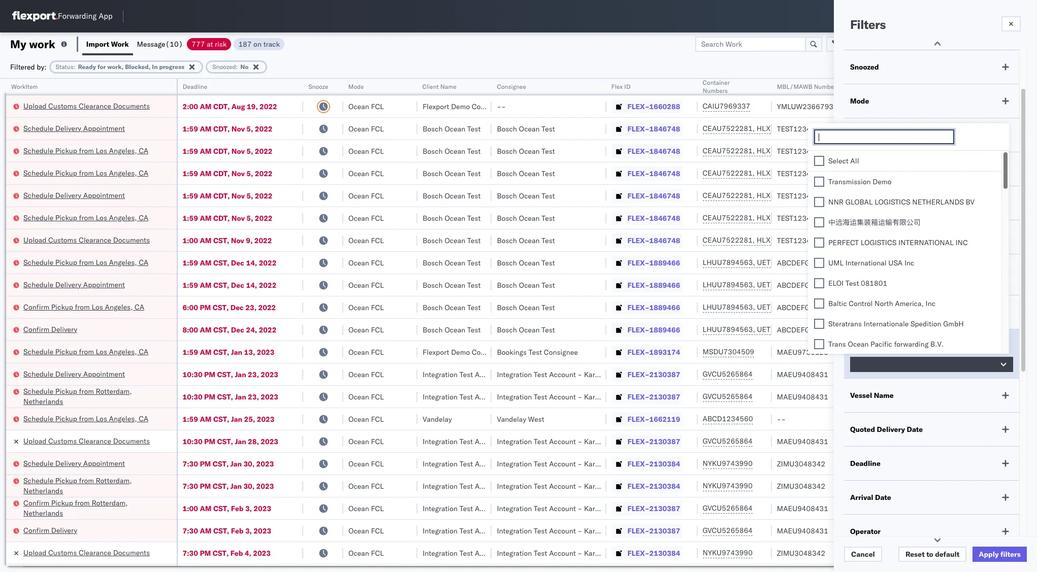 Task type: locate. For each thing, give the bounding box(es) containing it.
2 flex-1846748 from the top
[[628, 147, 681, 156]]

10:30 pm cst, jan 23, 2023 up the 1:59 am cst, jan 25, 2023
[[183, 393, 279, 402]]

4 hlxu6269489, from the top
[[757, 191, 809, 200]]

2130384 for schedule pickup from rotterdam, netherlands
[[650, 482, 681, 491]]

documents for second upload customs clearance documents link from the bottom
[[113, 437, 150, 446]]

3 confirm from the top
[[23, 499, 49, 508]]

jan left "13,"
[[231, 348, 242, 357]]

14, up 6:00 pm cst, dec 23, 2022
[[246, 281, 257, 290]]

7:30 pm cst, jan 30, 2023 down 10:30 pm cst, jan 28, 2023 on the left bottom of page
[[183, 460, 274, 469]]

1 vertical spatial 1:59 am cst, dec 14, 2022
[[183, 281, 277, 290]]

5 integration test account - karl lagerfeld from the top
[[497, 482, 630, 491]]

1660288
[[650, 102, 681, 111]]

client name
[[423, 83, 457, 90], [851, 131, 893, 140]]

1 vertical spatial arrival
[[851, 493, 874, 503]]

pickup for 1st schedule pickup from los angeles, ca button from the bottom of the page
[[55, 414, 77, 424]]

feb up 7:30 am cst, feb 3, 2023
[[231, 504, 244, 514]]

confirm for 8:00
[[23, 325, 49, 334]]

1 vertical spatial port
[[876, 199, 890, 208]]

pm right "6:00"
[[200, 303, 211, 312]]

0 vertical spatial 10:30 pm cst, jan 23, 2023
[[183, 370, 279, 379]]

0 vertical spatial deadline
[[183, 83, 207, 90]]

by:
[[37, 62, 47, 71]]

2 clearance from the top
[[79, 236, 111, 245]]

0 vertical spatial port
[[887, 165, 902, 174]]

lhuu7894563, uetu5238478
[[703, 258, 807, 267], [703, 281, 807, 290], [703, 303, 807, 312], [703, 325, 807, 334]]

jan down "13,"
[[235, 370, 246, 379]]

0 vertical spatial 3,
[[245, 504, 252, 514]]

mbl/mawb numbers button
[[772, 81, 905, 91]]

terminal
[[851, 267, 880, 276]]

appointment for fifth schedule delivery appointment "link" from the bottom of the page
[[83, 124, 125, 133]]

schedule pickup from rotterdam, netherlands button for 10:30 pm cst, jan 23, 2023
[[23, 386, 163, 408]]

confirm delivery down confirm pickup from rotterdam, netherlands
[[23, 526, 77, 535]]

jawla
[[945, 124, 963, 133], [945, 147, 963, 156], [945, 191, 963, 200]]

10:30 pm cst, jan 23, 2023 for schedule pickup from rotterdam, netherlands
[[183, 393, 279, 402]]

client name button
[[418, 81, 482, 91]]

0 vertical spatial operator
[[920, 83, 945, 90]]

uetu5238478 for confirm delivery
[[757, 325, 807, 334]]

6 fcl from the top
[[371, 214, 384, 223]]

3 schedule pickup from los angeles, ca from the top
[[23, 213, 148, 222]]

1 schedule from the top
[[23, 124, 53, 133]]

1 horizontal spatial numbers
[[814, 83, 840, 90]]

0 vertical spatial arrival
[[851, 199, 874, 208]]

maeu9408431
[[777, 370, 829, 379], [777, 393, 829, 402], [777, 437, 829, 446], [777, 504, 829, 514], [777, 527, 829, 536]]

3, up 7:30 am cst, feb 3, 2023
[[245, 504, 252, 514]]

mode down 'mbl/mawb numbers' button
[[851, 97, 870, 106]]

nnr global logistics netherlands bv
[[829, 198, 975, 207]]

2 maeu9408431 from the top
[[777, 393, 829, 402]]

1 integration test account - karl lagerfeld from the top
[[497, 370, 630, 379]]

18 fcl from the top
[[371, 482, 384, 491]]

1 horizontal spatial date
[[907, 425, 923, 435]]

0 vertical spatial gaurav jawla
[[920, 124, 963, 133]]

--
[[497, 102, 506, 111], [777, 415, 786, 424]]

1 vertical spatial 7:30 pm cst, jan 30, 2023
[[183, 482, 274, 491]]

2023 down 1:59 am cst, jan 13, 2023
[[261, 370, 279, 379]]

1 vertical spatial savant
[[944, 303, 966, 312]]

0 vertical spatial confirm delivery link
[[23, 324, 77, 335]]

0 vertical spatial savant
[[944, 169, 966, 178]]

ocean fcl for fifth schedule delivery appointment "link" from the bottom of the page
[[349, 124, 384, 133]]

19 fcl from the top
[[371, 504, 384, 514]]

inc up spedition
[[926, 299, 936, 308]]

ocean fcl for 7:30 confirm delivery link
[[349, 527, 384, 536]]

1 : from the left
[[74, 63, 75, 70]]

date
[[907, 425, 923, 435], [876, 493, 892, 503]]

13 schedule from the top
[[23, 476, 53, 486]]

0 vertical spatial feb
[[231, 504, 244, 514]]

4 schedule from the top
[[23, 191, 53, 200]]

netherlands inside confirm pickup from rotterdam, netherlands
[[23, 509, 63, 518]]

confirm delivery button
[[23, 324, 77, 336], [23, 526, 77, 537]]

0 vertical spatial flexport
[[423, 102, 450, 111]]

9 1:59 from the top
[[183, 415, 198, 424]]

ca inside button
[[135, 303, 144, 312]]

ca for 1st schedule pickup from los angeles, ca button from the bottom of the page
[[139, 414, 148, 424]]

abcdefg78456546 up baltic
[[777, 281, 846, 290]]

global
[[846, 198, 873, 207]]

1 vertical spatial deadline
[[851, 459, 881, 469]]

1:59 for fifth schedule pickup from los angeles, ca button from the top of the page schedule pickup from los angeles, ca 'link'
[[183, 348, 198, 357]]

cancel
[[852, 550, 876, 560]]

1 vertical spatial 30,
[[244, 482, 255, 491]]

0 horizontal spatial mode
[[349, 83, 364, 90]]

jaehyung down b.v.
[[920, 370, 950, 379]]

hlxu8034992 for fifth schedule delivery appointment "link" from the bottom of the page
[[811, 124, 861, 133]]

schedule pickup from los angeles, ca link for first schedule pickup from los angeles, ca button from the top
[[23, 146, 148, 156]]

2023 up the 1:59 am cst, jan 25, 2023
[[261, 393, 279, 402]]

1 choi from the top
[[952, 370, 967, 379]]

0 vertical spatial schedule pickup from rotterdam, netherlands
[[23, 387, 132, 406]]

ceau7522281, hlxu6269489, hlxu8034992 for schedule pickup from los angeles, ca 'link' corresponding to first schedule pickup from los angeles, ca button from the top
[[703, 146, 861, 156]]

jaehyung up quoted delivery date
[[920, 415, 950, 424]]

2023 down 28,
[[256, 460, 274, 469]]

: left ready
[[74, 63, 75, 70]]

2 vertical spatial 2130384
[[650, 549, 681, 558]]

flex-1660288
[[628, 102, 681, 111]]

savant for abcdefg78456546
[[944, 303, 966, 312]]

1:00
[[183, 236, 198, 245], [183, 504, 198, 514]]

consignee inside button
[[497, 83, 527, 90]]

rotterdam, inside confirm pickup from rotterdam, netherlands
[[92, 499, 128, 508]]

numbers down container
[[703, 87, 728, 95]]

4 appointment from the top
[[83, 370, 125, 379]]

cst,
[[213, 236, 229, 245], [213, 258, 229, 268], [213, 281, 229, 290], [213, 303, 229, 312], [213, 326, 229, 335], [213, 348, 229, 357], [217, 370, 233, 379], [217, 393, 233, 402], [213, 415, 229, 424], [217, 437, 233, 446], [213, 460, 229, 469], [213, 482, 229, 491], [213, 504, 229, 514], [213, 527, 229, 536], [213, 549, 229, 558]]

confirm delivery button down confirm pickup from rotterdam, netherlands
[[23, 526, 77, 537]]

los inside "confirm pickup from los angeles, ca" link
[[92, 303, 103, 312]]

2 vertical spatial 10:30
[[183, 437, 203, 446]]

am
[[200, 102, 212, 111], [200, 124, 212, 133], [200, 147, 212, 156], [200, 169, 212, 178], [200, 191, 212, 200], [200, 214, 212, 223], [200, 236, 212, 245], [200, 258, 212, 268], [200, 281, 212, 290], [200, 326, 212, 335], [200, 348, 212, 357], [200, 415, 212, 424], [200, 504, 212, 514], [200, 527, 212, 536]]

6 1:59 from the top
[[183, 258, 198, 268]]

feb down the 1:00 am cst, feb 3, 2023
[[231, 527, 244, 536]]

ocean fcl for confirm pickup from rotterdam, netherlands link
[[349, 504, 384, 514]]

snooze
[[309, 83, 329, 90]]

from for schedule pickup from rotterdam, netherlands link corresponding to 10:30
[[79, 387, 94, 396]]

0 vertical spatial netherlands
[[23, 397, 63, 406]]

23, down "13,"
[[248, 370, 259, 379]]

2022
[[260, 102, 277, 111], [255, 124, 273, 133], [255, 147, 273, 156], [255, 169, 273, 178], [255, 191, 273, 200], [255, 214, 273, 223], [254, 236, 272, 245], [259, 258, 277, 268], [259, 281, 277, 290], [258, 303, 276, 312], [259, 326, 277, 335]]

0 vertical spatial omkar
[[920, 169, 942, 178]]

flex-1893174
[[628, 348, 681, 357]]

ca for first schedule pickup from los angeles, ca button from the top
[[139, 146, 148, 155]]

jan left 25,
[[231, 415, 242, 424]]

2023 up the 1:00 am cst, feb 3, 2023
[[256, 482, 274, 491]]

abcdefg78456546
[[777, 258, 846, 268], [777, 281, 846, 290], [777, 303, 846, 312], [777, 326, 846, 335]]

pickup for confirm pickup from rotterdam, netherlands button
[[51, 499, 73, 508]]

2 1:59 am cst, dec 14, 2022 from the top
[[183, 281, 277, 290]]

0 horizontal spatial vandelay
[[423, 415, 452, 424]]

1 horizontal spatial :
[[236, 63, 238, 70]]

1 vertical spatial schedule pickup from rotterdam, netherlands button
[[23, 476, 163, 497]]

10 flex- from the top
[[628, 303, 650, 312]]

1:59 am cdt, nov 5, 2022 for fifth schedule delivery appointment "link" from the bottom of the page
[[183, 124, 273, 133]]

choi left the origin
[[952, 370, 967, 379]]

track
[[264, 39, 280, 49]]

5 gvcu5265864 from the top
[[703, 527, 753, 536]]

pickup inside confirm pickup from rotterdam, netherlands
[[51, 499, 73, 508]]

mode right snooze
[[349, 83, 364, 90]]

appointment for 3rd schedule delivery appointment "link" from the bottom of the page
[[83, 280, 125, 289]]

1 schedule delivery appointment button from the top
[[23, 123, 125, 134]]

8 integration test account - karl lagerfeld from the top
[[497, 549, 630, 558]]

0 vertical spatial omkar savant
[[920, 169, 966, 178]]

hlxu8034992 for schedule pickup from los angeles, ca 'link' corresponding to first schedule pickup from los angeles, ca button from the top
[[811, 146, 861, 156]]

flexport
[[423, 102, 450, 111], [423, 348, 450, 357]]

1 vertical spatial gaurav
[[920, 147, 943, 156]]

2 1:00 from the top
[[183, 504, 198, 514]]

1 vertical spatial jaehyung
[[920, 415, 950, 424]]

1 vertical spatial mode
[[851, 97, 870, 106]]

steratrans
[[829, 320, 862, 329]]

1 lhuu7894563, from the top
[[703, 258, 756, 267]]

12 am from the top
[[200, 415, 212, 424]]

5 1:59 from the top
[[183, 214, 198, 223]]

1 vertical spatial confirm delivery link
[[23, 526, 77, 536]]

5 hlxu6269489, from the top
[[757, 213, 809, 223]]

3, up 4,
[[245, 527, 252, 536]]

arrival
[[851, 199, 874, 208], [851, 493, 874, 503]]

port
[[887, 165, 902, 174], [876, 199, 890, 208], [869, 233, 884, 242]]

30, for schedule pickup from rotterdam, netherlands
[[244, 482, 255, 491]]

1 vertical spatial 14,
[[246, 281, 257, 290]]

confirm delivery button down confirm pickup from los angeles, ca button
[[23, 324, 77, 336]]

0 vertical spatial inc
[[905, 259, 915, 268]]

cst, up 10:30 pm cst, jan 28, 2023 on the left bottom of page
[[213, 415, 229, 424]]

maeu9408431 for schedule pickup from rotterdam, netherlands
[[777, 393, 829, 402]]

None checkbox
[[815, 156, 825, 166], [815, 177, 825, 187], [815, 339, 825, 350], [815, 156, 825, 166], [815, 177, 825, 187], [815, 339, 825, 350]]

13,
[[244, 348, 255, 357]]

upload customs clearance documents button for 1:00 am cst, nov 9, 2022
[[23, 235, 150, 246]]

savant for test123456
[[944, 169, 966, 178]]

schedule pickup from rotterdam, netherlands link for 10:30
[[23, 386, 163, 407]]

21 fcl from the top
[[371, 549, 384, 558]]

10:30 down the 1:59 am cst, jan 25, 2023
[[183, 437, 203, 446]]

schedule for 3rd schedule delivery appointment "link" from the bottom of the page
[[23, 280, 53, 289]]

1 hlxu6269489, from the top
[[757, 124, 809, 133]]

1846748
[[650, 124, 681, 133], [650, 147, 681, 156], [650, 169, 681, 178], [650, 191, 681, 200], [650, 214, 681, 223], [650, 236, 681, 245]]

7:30 up 7:30 pm cst, feb 4, 2023
[[183, 527, 198, 536]]

deadline up 2:00
[[183, 83, 207, 90]]

7:30 am cst, feb 3, 2023
[[183, 527, 271, 536]]

from inside confirm pickup from rotterdam, netherlands
[[75, 499, 90, 508]]

omkar savant for abcdefg78456546
[[920, 303, 966, 312]]

pm down 7:30 am cst, feb 3, 2023
[[200, 549, 211, 558]]

3 1:59 from the top
[[183, 169, 198, 178]]

2 vertical spatial netherlands
[[23, 509, 63, 518]]

1 karl from the top
[[584, 370, 597, 379]]

filters
[[851, 17, 886, 32]]

0 horizontal spatial date
[[876, 493, 892, 503]]

jawla for schedule pickup from los angeles, ca 'link' corresponding to first schedule pickup from los angeles, ca button from the top
[[945, 147, 963, 156]]

0 vertical spatial zimu3048342
[[777, 460, 826, 469]]

am for schedule pickup from los angeles, ca 'link' for 1st schedule pickup from los angeles, ca button from the bottom of the page
[[200, 415, 212, 424]]

dec down 1:00 am cst, nov 9, 2022
[[231, 258, 244, 268]]

am for first upload customs clearance documents link from the top of the page
[[200, 102, 212, 111]]

30,
[[244, 460, 255, 469], [244, 482, 255, 491]]

1 vertical spatial schedule pickup from rotterdam, netherlands link
[[23, 476, 163, 496]]

1 account from the top
[[549, 370, 576, 379]]

2 vertical spatial port
[[869, 233, 884, 242]]

2023 for schedule pickup from rotterdam, netherlands link associated with 7:30
[[256, 482, 274, 491]]

port down 中远海运集装箱运输有限公司 on the top right
[[869, 233, 884, 242]]

0 horizontal spatial operator
[[851, 528, 881, 537]]

confirm delivery
[[23, 325, 77, 334], [23, 526, 77, 535]]

2 30, from the top
[[244, 482, 255, 491]]

0 vertical spatial 23,
[[246, 303, 257, 312]]

gvcu5265864 for confirm delivery
[[703, 527, 753, 536]]

1 horizontal spatial mode
[[851, 97, 870, 106]]

deadline
[[183, 83, 207, 90], [851, 459, 881, 469]]

pickup inside "confirm pickup from los angeles, ca" link
[[51, 303, 73, 312]]

schedule for schedule pickup from los angeles, ca 'link' for fifth schedule pickup from los angeles, ca button from the bottom of the page
[[23, 168, 53, 178]]

gaurav
[[920, 124, 943, 133], [920, 147, 943, 156], [920, 191, 943, 200]]

4 uetu5238478 from the top
[[757, 325, 807, 334]]

omkar savant up netherlands
[[920, 169, 966, 178]]

0 vertical spatial client name
[[423, 83, 457, 90]]

0 horizontal spatial client
[[423, 83, 439, 90]]

actions
[[996, 83, 1017, 90]]

delivery for confirm delivery link corresponding to 8:00
[[51, 325, 77, 334]]

10:30 pm cst, jan 23, 2023
[[183, 370, 279, 379], [183, 393, 279, 402]]

savant up gmbh
[[944, 303, 966, 312]]

1 vertical spatial omkar
[[920, 303, 942, 312]]

angeles,
[[109, 146, 137, 155], [109, 168, 137, 178], [109, 213, 137, 222], [109, 258, 137, 267], [105, 303, 133, 312], [109, 347, 137, 357], [109, 414, 137, 424]]

cst, down the 1:59 am cst, jan 25, 2023
[[217, 437, 233, 446]]

0 vertical spatial jaehyung
[[920, 370, 950, 379]]

0 vertical spatial nyku9743990
[[703, 459, 753, 469]]

-
[[497, 102, 502, 111], [502, 102, 506, 111], [578, 370, 583, 379], [969, 370, 973, 379], [578, 393, 583, 402], [777, 415, 782, 424], [782, 415, 786, 424], [969, 415, 973, 424], [578, 437, 583, 446], [578, 460, 583, 469], [578, 482, 583, 491], [578, 504, 583, 514], [578, 527, 583, 536], [578, 549, 583, 558]]

lhuu7894563, for confirm delivery
[[703, 325, 756, 334]]

5 account from the top
[[549, 482, 576, 491]]

dec up 6:00 pm cst, dec 23, 2022
[[231, 281, 244, 290]]

3 upload customs clearance documents from the top
[[23, 437, 150, 446]]

0 horizontal spatial client name
[[423, 83, 457, 90]]

1:59 am cst, dec 14, 2022 for schedule pickup from los angeles, ca
[[183, 258, 277, 268]]

dec for schedule pickup from los angeles, ca
[[231, 258, 244, 268]]

2023 right 25,
[[257, 415, 275, 424]]

2023 for schedule pickup from rotterdam, netherlands link corresponding to 10:30
[[261, 393, 279, 402]]

schedule delivery appointment link
[[23, 123, 125, 133], [23, 190, 125, 200], [23, 280, 125, 290], [23, 369, 125, 379], [23, 459, 125, 469]]

zimu3048342
[[777, 460, 826, 469], [777, 482, 826, 491], [777, 549, 826, 558]]

app
[[99, 11, 113, 21]]

confirm delivery link down confirm pickup from rotterdam, netherlands
[[23, 526, 77, 536]]

0 vertical spatial jawla
[[945, 124, 963, 133]]

0 vertical spatial schedule pickup from rotterdam, netherlands link
[[23, 386, 163, 407]]

Search Work text field
[[696, 36, 806, 52]]

5,
[[247, 124, 253, 133], [247, 147, 253, 156], [247, 169, 253, 178], [247, 191, 253, 200], [247, 214, 253, 223]]

port up 中远海运集装箱运输有限公司 on the top right
[[876, 199, 890, 208]]

: left "no"
[[236, 63, 238, 70]]

customs for 3rd upload customs clearance documents link from the bottom of the page
[[48, 236, 77, 245]]

1 vertical spatial 3,
[[245, 527, 252, 536]]

6 schedule pickup from los angeles, ca from the top
[[23, 414, 148, 424]]

0 vertical spatial 10:30
[[183, 370, 203, 379]]

vandelay for vandelay west
[[497, 415, 527, 424]]

abcdefg78456546 down the eloi on the right
[[777, 303, 846, 312]]

4 hlxu8034992 from the top
[[811, 191, 861, 200]]

2 vertical spatial rotterdam,
[[92, 499, 128, 508]]

cst, up the 1:00 am cst, feb 3, 2023
[[213, 482, 229, 491]]

choi down the jaehyung choi - test origin agent
[[952, 415, 967, 424]]

jan up 25,
[[235, 393, 246, 402]]

2130384 for schedule delivery appointment
[[650, 460, 681, 469]]

lhuu7894563, uetu5238478 for schedule pickup from los angeles, ca
[[703, 258, 807, 267]]

1 maeu9408431 from the top
[[777, 370, 829, 379]]

1:59 am cdt, nov 5, 2022
[[183, 124, 273, 133], [183, 147, 273, 156], [183, 169, 273, 178], [183, 191, 273, 200], [183, 214, 273, 223]]

1 flex-1889466 from the top
[[628, 258, 681, 268]]

1846748 for schedule pickup from los angeles, ca 'link' for fifth schedule pickup from los angeles, ca button from the bottom of the page
[[650, 169, 681, 178]]

1 vertical spatial inc
[[926, 299, 936, 308]]

omkar savant
[[920, 169, 966, 178], [920, 303, 966, 312]]

1 schedule pickup from rotterdam, netherlands button from the top
[[23, 386, 163, 408]]

maeu9408431 for confirm delivery
[[777, 527, 829, 536]]

0 vertical spatial 1:59 am cst, dec 14, 2022
[[183, 258, 277, 268]]

1 horizontal spatial client name
[[851, 131, 893, 140]]

message (10)
[[137, 39, 183, 49]]

0 vertical spatial 2130384
[[650, 460, 681, 469]]

select
[[829, 157, 849, 166]]

internationale
[[864, 320, 909, 329]]

dec left "24,"
[[231, 326, 244, 335]]

4 abcdefg78456546 from the top
[[777, 326, 846, 335]]

3 lhuu7894563, uetu5238478 from the top
[[703, 303, 807, 312]]

omkar savant for test123456
[[920, 169, 966, 178]]

ocean fcl for fourth schedule delivery appointment "link" from the bottom
[[349, 191, 384, 200]]

2023 down the 1:00 am cst, feb 3, 2023
[[254, 527, 271, 536]]

flexport demo consignee for bookings
[[423, 348, 506, 357]]

6 hlxu6269489, from the top
[[757, 236, 809, 245]]

jaehyung for jaehyung choi - test origin agent
[[920, 370, 950, 379]]

1 vertical spatial flexport demo consignee
[[423, 348, 506, 357]]

cst, down 1:00 am cst, nov 9, 2022
[[213, 258, 229, 268]]

at
[[207, 39, 213, 49]]

0 horizontal spatial --
[[497, 102, 506, 111]]

7:30 pm cst, jan 30, 2023 for schedule delivery appointment
[[183, 460, 274, 469]]

schedule
[[23, 124, 53, 133], [23, 146, 53, 155], [23, 168, 53, 178], [23, 191, 53, 200], [23, 213, 53, 222], [23, 258, 53, 267], [23, 280, 53, 289], [23, 347, 53, 357], [23, 370, 53, 379], [23, 387, 53, 396], [23, 414, 53, 424], [23, 459, 53, 468], [23, 476, 53, 486]]

1 vertical spatial 10:30 pm cst, jan 23, 2023
[[183, 393, 279, 402]]

jaehyung
[[920, 370, 950, 379], [920, 415, 950, 424]]

jaehyung choi - test destination ag
[[920, 415, 1038, 424]]

resize handle column header for client name button
[[480, 79, 492, 573]]

feb for 7:30 am cst, feb 3, 2023
[[231, 527, 244, 536]]

hlxu6269489,
[[757, 124, 809, 133], [757, 146, 809, 156], [757, 169, 809, 178], [757, 191, 809, 200], [757, 213, 809, 223], [757, 236, 809, 245]]

flex-2130387
[[628, 370, 681, 379], [628, 393, 681, 402], [628, 437, 681, 446], [628, 504, 681, 514], [628, 527, 681, 536]]

1 vertical spatial flex-2130384
[[628, 482, 681, 491]]

23, up "24,"
[[246, 303, 257, 312]]

2 vertical spatial zimu3048342
[[777, 549, 826, 558]]

2130387 for confirm pickup from rotterdam, netherlands
[[650, 504, 681, 514]]

None text field
[[818, 133, 954, 142]]

6 account from the top
[[549, 504, 576, 514]]

from
[[79, 146, 94, 155], [79, 168, 94, 178], [79, 213, 94, 222], [79, 258, 94, 267], [75, 303, 90, 312], [79, 347, 94, 357], [79, 387, 94, 396], [79, 414, 94, 424], [79, 476, 94, 486], [75, 499, 90, 508]]

1 vertical spatial zimu3048342
[[777, 482, 826, 491]]

my
[[10, 37, 26, 51]]

2 vertical spatial gaurav jawla
[[920, 191, 963, 200]]

2 flex-2130384 from the top
[[628, 482, 681, 491]]

5 flex-1846748 from the top
[[628, 214, 681, 223]]

nnr
[[829, 198, 844, 207]]

2 hlxu8034992 from the top
[[811, 146, 861, 156]]

choi
[[952, 370, 967, 379], [952, 415, 967, 424]]

omkar up netherlands
[[920, 169, 942, 178]]

3 appointment from the top
[[83, 280, 125, 289]]

3 hlxu8034992 from the top
[[811, 169, 861, 178]]

23, up 25,
[[248, 393, 259, 402]]

1 vertical spatial upload customs clearance documents button
[[23, 235, 150, 246]]

7:30 down 10:30 pm cst, jan 28, 2023 on the left bottom of page
[[183, 460, 198, 469]]

pm down 1:59 am cst, jan 13, 2023
[[204, 370, 215, 379]]

ocean fcl for schedule pickup from rotterdam, netherlands link associated with 7:30
[[349, 482, 384, 491]]

2023 right "13,"
[[257, 348, 275, 357]]

0 vertical spatial rotterdam,
[[96, 387, 132, 396]]

0 horizontal spatial deadline
[[183, 83, 207, 90]]

confirm delivery link down confirm pickup from los angeles, ca button
[[23, 324, 77, 335]]

14 ocean fcl from the top
[[349, 393, 384, 402]]

17 ocean fcl from the top
[[349, 460, 384, 469]]

list box containing select all
[[809, 151, 1002, 573]]

14, for schedule pickup from los angeles, ca
[[246, 258, 257, 268]]

5 schedule delivery appointment link from the top
[[23, 459, 125, 469]]

5 fcl from the top
[[371, 191, 384, 200]]

ocean fcl for schedule pickup from los angeles, ca 'link' for fifth schedule pickup from los angeles, ca button from the bottom of the page
[[349, 169, 384, 178]]

from for "confirm pickup from los angeles, ca" link
[[75, 303, 90, 312]]

1 vertical spatial choi
[[952, 415, 967, 424]]

0 horizontal spatial numbers
[[703, 87, 728, 95]]

cst, left "9,"
[[213, 236, 229, 245]]

pm up the 1:59 am cst, jan 25, 2023
[[204, 393, 215, 402]]

2 vertical spatial 23,
[[248, 393, 259, 402]]

1 vertical spatial nyku9743990
[[703, 482, 753, 491]]

7:30 pm cst, jan 30, 2023 up the 1:00 am cst, feb 3, 2023
[[183, 482, 274, 491]]

port right departure at the top of page
[[887, 165, 902, 174]]

1 horizontal spatial vandelay
[[497, 415, 527, 424]]

ceau7522281,
[[703, 124, 755, 133], [703, 146, 755, 156], [703, 169, 755, 178], [703, 191, 755, 200], [703, 213, 755, 223], [703, 236, 755, 245]]

dec up 8:00 am cst, dec 24, 2022
[[231, 303, 244, 312]]

1 vertical spatial client
[[851, 131, 871, 140]]

gaurav for fourth schedule delivery appointment "link" from the bottom
[[920, 191, 943, 200]]

13 flex- from the top
[[628, 370, 650, 379]]

angeles, inside button
[[105, 303, 133, 312]]

30, up the 1:00 am cst, feb 3, 2023
[[244, 482, 255, 491]]

confirm delivery button for 8:00 am cst, dec 24, 2022
[[23, 324, 77, 336]]

2 confirm delivery link from the top
[[23, 526, 77, 536]]

0 vertical spatial schedule pickup from rotterdam, netherlands button
[[23, 386, 163, 408]]

1:59 am cdt, nov 5, 2022 for schedule pickup from los angeles, ca 'link' for fifth schedule pickup from los angeles, ca button from the bottom of the page
[[183, 169, 273, 178]]

cst, up 7:30 am cst, feb 3, 2023
[[213, 504, 229, 514]]

resize handle column header
[[164, 79, 177, 573], [291, 79, 303, 573], [331, 79, 343, 573], [406, 79, 418, 573], [480, 79, 492, 573], [594, 79, 607, 573], [686, 79, 698, 573], [760, 79, 772, 573], [903, 79, 915, 573], [978, 79, 990, 573], [1012, 79, 1024, 573]]

7 am from the top
[[200, 236, 212, 245]]

omkar savant up gmbh
[[920, 303, 966, 312]]

inc right 'usa'
[[905, 259, 915, 268]]

0 vertical spatial 7:30 pm cst, jan 30, 2023
[[183, 460, 274, 469]]

1 vertical spatial gaurav jawla
[[920, 147, 963, 156]]

1 horizontal spatial inc
[[926, 299, 936, 308]]

omkar up spedition
[[920, 303, 942, 312]]

8 account from the top
[[549, 549, 576, 558]]

1 flexport demo consignee from the top
[[423, 102, 506, 111]]

ocean fcl for first schedule delivery appointment "link" from the bottom of the page
[[349, 460, 384, 469]]

7 1:59 from the top
[[183, 281, 198, 290]]

5, for fourth schedule delivery appointment "link" from the bottom
[[247, 191, 253, 200]]

1:59 am cst, dec 14, 2022 down 1:00 am cst, nov 9, 2022
[[183, 258, 277, 268]]

demo inside list box
[[873, 177, 892, 187]]

1:59 am cst, dec 14, 2022 up 6:00 pm cst, dec 23, 2022
[[183, 281, 277, 290]]

consignee
[[497, 83, 527, 90], [472, 102, 506, 111], [851, 342, 887, 351], [472, 348, 506, 357], [544, 348, 578, 357]]

0 vertical spatial 14,
[[246, 258, 257, 268]]

0 vertical spatial 30,
[[244, 460, 255, 469]]

1:59 for schedule pickup from los angeles, ca 'link' corresponding to first schedule pickup from los angeles, ca button from the top
[[183, 147, 198, 156]]

5 schedule from the top
[[23, 213, 53, 222]]

flex-1846748 button
[[612, 122, 683, 136], [612, 122, 683, 136], [612, 144, 683, 158], [612, 144, 683, 158], [612, 166, 683, 181], [612, 166, 683, 181], [612, 189, 683, 203], [612, 189, 683, 203], [612, 211, 683, 225], [612, 211, 683, 225], [612, 234, 683, 248], [612, 234, 683, 248]]

numbers up ymluw236679313
[[814, 83, 840, 90]]

3 1:59 am cdt, nov 5, 2022 from the top
[[183, 169, 273, 178]]

7 lagerfeld from the top
[[599, 527, 630, 536]]

schedule pickup from los angeles, ca button
[[23, 146, 148, 157], [23, 168, 148, 179], [23, 213, 148, 224], [23, 257, 148, 269], [23, 347, 148, 358], [23, 414, 148, 425]]

7:30 pm cst, jan 30, 2023
[[183, 460, 274, 469], [183, 482, 274, 491]]

20 fcl from the top
[[371, 527, 384, 536]]

final port
[[851, 233, 884, 242]]

081801
[[861, 279, 888, 288]]

numbers inside container numbers
[[703, 87, 728, 95]]

jan down 10:30 pm cst, jan 28, 2023 on the left bottom of page
[[231, 460, 242, 469]]

flex-2130387 for confirm delivery
[[628, 527, 681, 536]]

baltic
[[829, 299, 847, 308]]

11 ocean fcl from the top
[[349, 326, 384, 335]]

snoozed up 'mbl/mawb numbers' button
[[851, 63, 879, 72]]

abcdefg78456546 for confirm pickup from los angeles, ca
[[777, 303, 846, 312]]

ca for fifth schedule pickup from los angeles, ca button from the top of the page
[[139, 347, 148, 357]]

all
[[851, 157, 860, 166]]

customs
[[48, 101, 77, 111], [48, 236, 77, 245], [48, 437, 77, 446], [48, 549, 77, 558]]

logistics up 中远海运集装箱运输有限公司 on the top right
[[875, 198, 911, 207]]

cst, up the 1:59 am cst, jan 25, 2023
[[217, 393, 233, 402]]

10:30 down 1:59 am cst, jan 13, 2023
[[183, 370, 203, 379]]

schedule pickup from rotterdam, netherlands
[[23, 387, 132, 406], [23, 476, 132, 496]]

port for arrival port
[[876, 199, 890, 208]]

confirm delivery button for 7:30 am cst, feb 3, 2023
[[23, 526, 77, 537]]

7:30 down 7:30 am cst, feb 3, 2023
[[183, 549, 198, 558]]

flex id button
[[607, 81, 688, 91]]

1889466 for confirm pickup from los angeles, ca
[[650, 303, 681, 312]]

abcdefg78456546 up maeu9736123
[[777, 326, 846, 335]]

0 vertical spatial confirm delivery button
[[23, 324, 77, 336]]

7:30 up the 1:00 am cst, feb 3, 2023
[[183, 482, 198, 491]]

feb left 4,
[[231, 549, 243, 558]]

1 vandelay from the left
[[423, 415, 452, 424]]

confirm delivery down confirm pickup from los angeles, ca button
[[23, 325, 77, 334]]

1:00 for 1:00 am cst, feb 3, 2023
[[183, 504, 198, 514]]

jan up the 1:00 am cst, feb 3, 2023
[[231, 482, 242, 491]]

4 schedule pickup from los angeles, ca link from the top
[[23, 257, 148, 268]]

2023 right 4,
[[253, 549, 271, 558]]

pickup for first schedule pickup from los angeles, ca button from the top
[[55, 146, 77, 155]]

feb for 7:30 pm cst, feb 4, 2023
[[231, 549, 243, 558]]

1 vertical spatial 2130384
[[650, 482, 681, 491]]

bv
[[966, 198, 975, 207]]

1 vertical spatial --
[[777, 415, 786, 424]]

2 netherlands from the top
[[23, 487, 63, 496]]

savant up netherlands
[[944, 169, 966, 178]]

187 on track
[[239, 39, 280, 49]]

fcl
[[371, 102, 384, 111], [371, 124, 384, 133], [371, 147, 384, 156], [371, 169, 384, 178], [371, 191, 384, 200], [371, 214, 384, 223], [371, 236, 384, 245], [371, 258, 384, 268], [371, 281, 384, 290], [371, 303, 384, 312], [371, 326, 384, 335], [371, 348, 384, 357], [371, 370, 384, 379], [371, 393, 384, 402], [371, 415, 384, 424], [371, 437, 384, 446], [371, 460, 384, 469], [371, 482, 384, 491], [371, 504, 384, 514], [371, 527, 384, 536], [371, 549, 384, 558]]

list box
[[809, 151, 1002, 573]]

flex-1662119 button
[[612, 412, 683, 427], [612, 412, 683, 427]]

0 vertical spatial confirm delivery
[[23, 325, 77, 334]]

1 horizontal spatial snoozed
[[851, 63, 879, 72]]

2 schedule pickup from los angeles, ca from the top
[[23, 168, 148, 178]]

2023 up 7:30 am cst, feb 3, 2023
[[254, 504, 271, 514]]

4 1:59 am cdt, nov 5, 2022 from the top
[[183, 191, 273, 200]]

3 netherlands from the top
[[23, 509, 63, 518]]

confirm inside confirm pickup from rotterdam, netherlands
[[23, 499, 49, 508]]

schedule pickup from los angeles, ca link for fifth schedule pickup from los angeles, ca button from the top of the page
[[23, 347, 148, 357]]

delivery
[[55, 124, 81, 133], [55, 191, 81, 200], [55, 280, 81, 289], [51, 325, 77, 334], [55, 370, 81, 379], [877, 425, 906, 435], [55, 459, 81, 468], [51, 526, 77, 535]]

0 vertical spatial client
[[423, 83, 439, 90]]

2023 for second schedule delivery appointment "link" from the bottom
[[261, 370, 279, 379]]

1 schedule pickup from rotterdam, netherlands link from the top
[[23, 386, 163, 407]]

flexport. image
[[12, 11, 58, 21]]

10:30 pm cst, jan 23, 2023 down 1:59 am cst, jan 13, 2023
[[183, 370, 279, 379]]

9 schedule from the top
[[23, 370, 53, 379]]

30, down 28,
[[244, 460, 255, 469]]

0 vertical spatial demo
[[451, 102, 470, 111]]

1 vertical spatial netherlands
[[23, 487, 63, 496]]

for
[[98, 63, 106, 70]]

2 vertical spatial demo
[[451, 348, 470, 357]]

2023 for schedule pickup from los angeles, ca 'link' for 1st schedule pickup from los angeles, ca button from the bottom of the page
[[257, 415, 275, 424]]

gvcu5265864 for confirm pickup from rotterdam, netherlands
[[703, 504, 753, 513]]

2130387 for schedule delivery appointment
[[650, 370, 681, 379]]

0 vertical spatial flexport demo consignee
[[423, 102, 506, 111]]

cst, up 7:30 pm cst, feb 4, 2023
[[213, 527, 229, 536]]

2 1846748 from the top
[[650, 147, 681, 156]]

arrival port
[[851, 199, 890, 208]]

deadline down "quoted"
[[851, 459, 881, 469]]

2 gaurav from the top
[[920, 147, 943, 156]]

1 upload customs clearance documents button from the top
[[23, 101, 150, 112]]

from for schedule pickup from los angeles, ca 'link' for 1st schedule pickup from los angeles, ca button from the bottom of the page
[[79, 414, 94, 424]]

2 upload from the top
[[23, 236, 46, 245]]

2 lhuu7894563, from the top
[[703, 281, 756, 290]]

test inside list box
[[846, 279, 860, 288]]

1 gaurav from the top
[[920, 124, 943, 133]]

2 vertical spatial feb
[[231, 549, 243, 558]]

3 uetu5238478 from the top
[[757, 303, 807, 312]]

1 ceau7522281, hlxu6269489, hlxu8034992 from the top
[[703, 124, 861, 133]]

12 schedule from the top
[[23, 459, 53, 468]]

abcdefg78456546 up the eloi on the right
[[777, 258, 846, 268]]

3 2130384 from the top
[[650, 549, 681, 558]]

Search Shipments (/) text field
[[843, 9, 941, 24]]

upload
[[23, 101, 46, 111], [23, 236, 46, 245], [23, 437, 46, 446], [23, 549, 46, 558]]

1 vertical spatial omkar savant
[[920, 303, 966, 312]]

6 flex-1846748 from the top
[[628, 236, 681, 245]]

angeles, for fifth schedule pickup from los angeles, ca button from the top of the page
[[109, 347, 137, 357]]

10:30 for schedule delivery appointment
[[183, 370, 203, 379]]

client name inside button
[[423, 83, 457, 90]]

appointment
[[83, 124, 125, 133], [83, 191, 125, 200], [83, 280, 125, 289], [83, 370, 125, 379], [83, 459, 125, 468]]

logistics down 中远海运集装箱运输有限公司 on the top right
[[861, 238, 897, 247]]

1 savant from the top
[[944, 169, 966, 178]]

None checkbox
[[815, 197, 825, 207], [815, 218, 825, 228], [815, 238, 825, 248], [815, 258, 825, 268], [815, 279, 825, 289], [815, 299, 825, 309], [815, 319, 825, 329], [815, 197, 825, 207], [815, 218, 825, 228], [815, 238, 825, 248], [815, 258, 825, 268], [815, 279, 825, 289], [815, 299, 825, 309], [815, 319, 825, 329]]

0 vertical spatial upload customs clearance documents button
[[23, 101, 150, 112]]

2 vertical spatial gaurav
[[920, 191, 943, 200]]



Task type: describe. For each thing, give the bounding box(es) containing it.
schedule delivery appointment for fourth schedule delivery appointment "link" from the bottom
[[23, 191, 125, 200]]

2 karl from the top
[[584, 393, 597, 402]]

snoozed for snoozed : no
[[213, 63, 236, 70]]

schedule pickup from los angeles, ca link for fourth schedule pickup from los angeles, ca button from the bottom of the page
[[23, 213, 148, 223]]

8 fcl from the top
[[371, 258, 384, 268]]

3 clearance from the top
[[79, 437, 111, 446]]

ocean fcl for schedule pickup from los angeles, ca 'link' corresponding to first schedule pickup from los angeles, ca button from the top
[[349, 147, 384, 156]]

18 flex- from the top
[[628, 482, 650, 491]]

3 zimu3048342 from the top
[[777, 549, 826, 558]]

6 schedule pickup from los angeles, ca button from the top
[[23, 414, 148, 425]]

1:59 for schedule pickup from los angeles, ca 'link' associated with third schedule pickup from los angeles, ca button from the bottom
[[183, 258, 198, 268]]

schedule delivery appointment for 3rd schedule delivery appointment "link" from the bottom of the page
[[23, 280, 125, 289]]

my work
[[10, 37, 55, 51]]

cst, up 8:00 am cst, dec 24, 2022
[[213, 303, 229, 312]]

blocked,
[[125, 63, 151, 70]]

3 upload customs clearance documents link from the top
[[23, 436, 150, 446]]

2:00 am cdt, aug 19, 2022
[[183, 102, 277, 111]]

test123456 for schedule pickup from los angeles, ca 'link' corresponding to first schedule pickup from los angeles, ca button from the top
[[777, 147, 820, 156]]

: for status
[[74, 63, 75, 70]]

10 fcl from the top
[[371, 303, 384, 312]]

3 flex-1846748 from the top
[[628, 169, 681, 178]]

los for third schedule pickup from los angeles, ca button from the bottom
[[96, 258, 107, 267]]

control
[[849, 299, 873, 308]]

4 schedule delivery appointment button from the top
[[23, 369, 125, 380]]

jan left 28,
[[235, 437, 246, 446]]

6 karl from the top
[[584, 504, 597, 514]]

carrier name
[[851, 308, 897, 317]]

appointment for first schedule delivery appointment "link" from the bottom of the page
[[83, 459, 125, 468]]

4 schedule delivery appointment link from the top
[[23, 369, 125, 379]]

9,
[[246, 236, 253, 245]]

4,
[[245, 549, 251, 558]]

container numbers button
[[698, 77, 762, 95]]

container
[[703, 79, 730, 86]]

3 karl from the top
[[584, 437, 597, 446]]

24,
[[246, 326, 257, 335]]

test123456 for schedule pickup from los angeles, ca 'link' for fifth schedule pickup from los angeles, ca button from the bottom of the page
[[777, 169, 820, 178]]

consignee name
[[851, 342, 908, 351]]

status : ready for work, blocked, in progress
[[56, 63, 185, 70]]

flex-2130384 for schedule pickup from rotterdam, netherlands
[[628, 482, 681, 491]]

2023 for confirm pickup from rotterdam, netherlands link
[[254, 504, 271, 514]]

apply filters
[[979, 550, 1022, 560]]

7 integration test account - karl lagerfeld from the top
[[497, 527, 630, 536]]

ceau7522281, for fifth schedule delivery appointment "link" from the bottom of the page
[[703, 124, 755, 133]]

3 nyku9743990 from the top
[[703, 549, 753, 558]]

5 cdt, from the top
[[213, 191, 230, 200]]

flex-2130387 for confirm pickup from rotterdam, netherlands
[[628, 504, 681, 514]]

1 clearance from the top
[[79, 101, 111, 111]]

3 integration from the top
[[497, 437, 532, 446]]

uml
[[829, 259, 844, 268]]

3 gvcu5265864 from the top
[[703, 437, 753, 446]]

departure
[[851, 165, 886, 174]]

1893174
[[650, 348, 681, 357]]

snoozed for snoozed
[[851, 63, 879, 72]]

2 cdt, from the top
[[213, 124, 230, 133]]

3 2130387 from the top
[[650, 437, 681, 446]]

14, for schedule delivery appointment
[[246, 281, 257, 290]]

ceau7522281, hlxu6269489, hlxu8034992 for schedule pickup from los angeles, ca 'link' for fifth schedule pickup from los angeles, ca button from the bottom of the page
[[703, 169, 861, 178]]

cst, down 8:00 am cst, dec 24, 2022
[[213, 348, 229, 357]]

6 am from the top
[[200, 214, 212, 223]]

west
[[528, 415, 545, 424]]

vandelay west
[[497, 415, 545, 424]]

2 lagerfeld from the top
[[599, 393, 630, 402]]

7 integration from the top
[[497, 527, 532, 536]]

batch action
[[980, 39, 1025, 49]]

7 flex- from the top
[[628, 236, 650, 245]]

ca for third schedule pickup from los angeles, ca button from the bottom
[[139, 258, 148, 267]]

schedule delivery appointment for first schedule delivery appointment "link" from the bottom of the page
[[23, 459, 125, 468]]

3 flex- from the top
[[628, 147, 650, 156]]

confirm pickup from los angeles, ca link
[[23, 302, 144, 312]]

workitem button
[[6, 81, 166, 91]]

cst, down 7:30 am cst, feb 3, 2023
[[213, 549, 229, 558]]

ocean fcl for 3rd schedule delivery appointment "link" from the bottom of the page
[[349, 281, 384, 290]]

lhuu7894563, uetu5238478 for confirm pickup from los angeles, ca
[[703, 303, 807, 312]]

25,
[[244, 415, 255, 424]]

6 test123456 from the top
[[777, 236, 820, 245]]

mbl/mawb numbers
[[777, 83, 840, 90]]

am for 3rd schedule delivery appointment "link" from the bottom of the page
[[200, 281, 212, 290]]

(firms
[[882, 267, 909, 276]]

1:59 am cdt, nov 5, 2022 for fourth schedule delivery appointment "link" from the bottom
[[183, 191, 273, 200]]

7:30 pm cst, feb 4, 2023
[[183, 549, 271, 558]]

2023 for fifth schedule pickup from los angeles, ca button from the top of the page schedule pickup from los angeles, ca 'link'
[[257, 348, 275, 357]]

2 schedule delivery appointment link from the top
[[23, 190, 125, 200]]

cst, up 1:59 am cst, jan 13, 2023
[[213, 326, 229, 335]]

1 horizontal spatial --
[[777, 415, 786, 424]]

from for schedule pickup from rotterdam, netherlands link associated with 7:30
[[79, 476, 94, 486]]

import
[[86, 39, 109, 49]]

action
[[1002, 39, 1025, 49]]

20 flex- from the top
[[628, 527, 650, 536]]

delivery for first schedule delivery appointment "link" from the bottom of the page
[[55, 459, 81, 468]]

default
[[936, 550, 960, 560]]

maeu9736123
[[777, 348, 829, 357]]

1 upload from the top
[[23, 101, 46, 111]]

2 schedule delivery appointment button from the top
[[23, 190, 125, 202]]

batch action button
[[965, 36, 1031, 52]]

transmission demo
[[829, 177, 892, 187]]

6 flex- from the top
[[628, 214, 650, 223]]

5 integration from the top
[[497, 482, 532, 491]]

abcdefg78456546 for confirm delivery
[[777, 326, 846, 335]]

777
[[192, 39, 205, 49]]

confirm pickup from rotterdam, netherlands button
[[23, 498, 163, 520]]

17 fcl from the top
[[371, 460, 384, 469]]

5 ceau7522281, hlxu6269489, hlxu8034992 from the top
[[703, 213, 861, 223]]

5 hlxu8034992 from the top
[[811, 213, 861, 223]]

delivery for 3rd schedule delivery appointment "link" from the bottom of the page
[[55, 280, 81, 289]]

14 fcl from the top
[[371, 393, 384, 402]]

4 clearance from the top
[[79, 549, 111, 558]]

10:30 for schedule pickup from rotterdam, netherlands
[[183, 393, 203, 402]]

1 flex-1846748 from the top
[[628, 124, 681, 133]]

2 fcl from the top
[[371, 124, 384, 133]]

6 hlxu8034992 from the top
[[811, 236, 861, 245]]

gvcu5265864 for schedule delivery appointment
[[703, 370, 753, 379]]

flex-2130387 for schedule pickup from rotterdam, netherlands
[[628, 393, 681, 402]]

1 horizontal spatial operator
[[920, 83, 945, 90]]

north
[[875, 299, 894, 308]]

container numbers
[[703, 79, 730, 95]]

4 schedule pickup from los angeles, ca button from the top
[[23, 257, 148, 269]]

9 flex- from the top
[[628, 281, 650, 290]]

confirm pickup from rotterdam, netherlands
[[23, 499, 128, 518]]

schedule pickup from los angeles, ca for fifth schedule pickup from los angeles, ca button from the top of the page schedule pickup from los angeles, ca 'link'
[[23, 347, 148, 357]]

flex id
[[612, 83, 631, 90]]

mbl/mawb
[[777, 83, 813, 90]]

2 flex- from the top
[[628, 124, 650, 133]]

4 upload customs clearance documents from the top
[[23, 549, 150, 558]]

4 integration test account - karl lagerfeld from the top
[[497, 460, 630, 469]]

1 vertical spatial operator
[[851, 528, 881, 537]]

ocean fcl for "confirm pickup from los angeles, ca" link
[[349, 303, 384, 312]]

pickup for confirm pickup from los angeles, ca button
[[51, 303, 73, 312]]

17 flex- from the top
[[628, 460, 650, 469]]

3, for 7:30 am cst, feb 3, 2023
[[245, 527, 252, 536]]

schedule pickup from rotterdam, netherlands button for 7:30 pm cst, jan 30, 2023
[[23, 476, 163, 497]]

3 upload from the top
[[23, 437, 46, 446]]

15 fcl from the top
[[371, 415, 384, 424]]

schedule delivery appointment for second schedule delivery appointment "link" from the bottom
[[23, 370, 125, 379]]

3 schedule pickup from los angeles, ca button from the top
[[23, 213, 148, 224]]

3 maeu9408431 from the top
[[777, 437, 829, 446]]

2 hlxu6269489, from the top
[[757, 146, 809, 156]]

8 flex- from the top
[[628, 258, 650, 268]]

0 vertical spatial logistics
[[875, 198, 911, 207]]

from for schedule pickup from los angeles, ca 'link' corresponding to first schedule pickup from los angeles, ca button from the top
[[79, 146, 94, 155]]

1 vertical spatial 23,
[[248, 370, 259, 379]]

customs for 4th upload customs clearance documents link from the top
[[48, 549, 77, 558]]

7 fcl from the top
[[371, 236, 384, 245]]

confirm pickup from los angeles, ca
[[23, 303, 144, 312]]

4 7:30 from the top
[[183, 549, 198, 558]]

1:59 for 3rd schedule delivery appointment "link" from the bottom of the page
[[183, 281, 198, 290]]

5 schedule delivery appointment button from the top
[[23, 459, 125, 470]]

1:00 am cst, nov 9, 2022
[[183, 236, 272, 245]]

6:00
[[183, 303, 198, 312]]

select all
[[829, 157, 860, 166]]

confirm pickup from rotterdam, netherlands link
[[23, 498, 163, 519]]

flex
[[612, 83, 623, 90]]

final
[[851, 233, 868, 242]]

work
[[111, 39, 129, 49]]

jawla for fourth schedule delivery appointment "link" from the bottom
[[945, 191, 963, 200]]

destination
[[991, 415, 1028, 424]]

1846748 for schedule pickup from los angeles, ca 'link' corresponding to first schedule pickup from los angeles, ca button from the top
[[650, 147, 681, 156]]

angeles, for fifth schedule pickup from los angeles, ca button from the bottom of the page
[[109, 168, 137, 178]]

2 integration from the top
[[497, 393, 532, 402]]

mode inside button
[[349, 83, 364, 90]]

los for 1st schedule pickup from los angeles, ca button from the bottom of the page
[[96, 414, 107, 424]]

import work button
[[82, 33, 133, 55]]

5 lagerfeld from the top
[[599, 482, 630, 491]]

abcd1234560
[[703, 415, 753, 424]]

flex-1889466 for schedule pickup from los angeles, ca
[[628, 258, 681, 268]]

import work
[[86, 39, 129, 49]]

lhuu7894563, for confirm pickup from los angeles, ca
[[703, 303, 756, 312]]

3 cdt, from the top
[[213, 147, 230, 156]]

am for schedule pickup from los angeles, ca 'link' corresponding to first schedule pickup from los angeles, ca button from the top
[[200, 147, 212, 156]]

10:30 pm cst, jan 23, 2023 for schedule delivery appointment
[[183, 370, 279, 379]]

schedule pickup from los angeles, ca for schedule pickup from los angeles, ca 'link' for fifth schedule pickup from los angeles, ca button from the bottom of the page
[[23, 168, 148, 178]]

4 karl from the top
[[584, 460, 597, 469]]

delivery for second schedule delivery appointment "link" from the bottom
[[55, 370, 81, 379]]

pm down 10:30 pm cst, jan 28, 2023 on the left bottom of page
[[200, 460, 211, 469]]

reset to default button
[[899, 547, 967, 563]]

5 test123456 from the top
[[777, 214, 820, 223]]

rotterdam, for 10:30 pm cst, jan 23, 2023
[[96, 387, 132, 396]]

dec for schedule delivery appointment
[[231, 281, 244, 290]]

msdu7304509
[[703, 348, 755, 357]]

baltic control north america, inc
[[829, 299, 936, 308]]

2023 right 28,
[[261, 437, 279, 446]]

5, for schedule pickup from los angeles, ca 'link' corresponding to first schedule pickup from los angeles, ca button from the top
[[247, 147, 253, 156]]

1 vertical spatial client name
[[851, 131, 893, 140]]

workitem
[[11, 83, 38, 90]]

1 upload customs clearance documents link from the top
[[23, 101, 150, 111]]

gmbh
[[944, 320, 964, 329]]

4 upload from the top
[[23, 549, 46, 558]]

international
[[899, 238, 954, 247]]

19 flex- from the top
[[628, 504, 650, 514]]

1 horizontal spatial client
[[851, 131, 871, 140]]

4 account from the top
[[549, 460, 576, 469]]

5 flex- from the top
[[628, 191, 650, 200]]

schedule pickup from rotterdam, netherlands for 7:30 pm cst, jan 30, 2023
[[23, 476, 132, 496]]

ready
[[78, 63, 96, 70]]

13 fcl from the top
[[371, 370, 384, 379]]

ocean fcl for second schedule delivery appointment "link" from the bottom
[[349, 370, 384, 379]]

8 integration from the top
[[497, 549, 532, 558]]

9 fcl from the top
[[371, 281, 384, 290]]

1:59 am cst, jan 25, 2023
[[183, 415, 275, 424]]

schedule pickup from los angeles, ca for schedule pickup from los angeles, ca 'link' for 1st schedule pickup from los angeles, ca button from the bottom of the page
[[23, 414, 148, 424]]

2 account from the top
[[549, 393, 576, 402]]

pickup for fifth schedule pickup from los angeles, ca button from the bottom of the page
[[55, 168, 77, 178]]

1 vertical spatial date
[[876, 493, 892, 503]]

dec for confirm delivery
[[231, 326, 244, 335]]

0 vertical spatial --
[[497, 102, 506, 111]]

1 schedule delivery appointment link from the top
[[23, 123, 125, 133]]

cst, down 1:59 am cst, jan 13, 2023
[[217, 370, 233, 379]]

los for confirm pickup from los angeles, ca button
[[92, 303, 103, 312]]

pacific
[[871, 340, 893, 349]]

1 integration from the top
[[497, 370, 532, 379]]

1 horizontal spatial deadline
[[851, 459, 881, 469]]

8 karl from the top
[[584, 549, 597, 558]]

0 vertical spatial date
[[907, 425, 923, 435]]

3 flex-2130384 from the top
[[628, 549, 681, 558]]

1:59 for fifth schedule delivery appointment "link" from the bottom of the page
[[183, 124, 198, 133]]

3 resize handle column header from the left
[[331, 79, 343, 573]]

bookings
[[497, 348, 527, 357]]

angeles, for confirm pickup from los angeles, ca button
[[105, 303, 133, 312]]

caiu7969337
[[703, 102, 751, 111]]

am for fifth schedule delivery appointment "link" from the bottom of the page
[[200, 124, 212, 133]]

gaurav for fifth schedule delivery appointment "link" from the bottom of the page
[[920, 124, 943, 133]]

am for 3rd upload customs clearance documents link from the bottom of the page
[[200, 236, 212, 245]]

777 at risk
[[192, 39, 227, 49]]

pm down the 1:59 am cst, jan 25, 2023
[[204, 437, 215, 446]]

4 cdt, from the top
[[213, 169, 230, 178]]

cst, down 10:30 pm cst, jan 28, 2023 on the left bottom of page
[[213, 460, 229, 469]]

1 upload customs clearance documents from the top
[[23, 101, 150, 111]]

jaehyung choi - test origin agent
[[920, 370, 1031, 379]]

nyku9743990 for schedule delivery appointment
[[703, 459, 753, 469]]

1846748 for fifth schedule delivery appointment "link" from the bottom of the page
[[650, 124, 681, 133]]

risk
[[215, 39, 227, 49]]

choi for destination
[[952, 415, 967, 424]]

forwarding app
[[58, 11, 113, 21]]

origin
[[991, 370, 1010, 379]]

11 flex- from the top
[[628, 326, 650, 335]]

10:30 pm cst, jan 28, 2023
[[183, 437, 279, 446]]

schedule for schedule pickup from los angeles, ca 'link' for 1st schedule pickup from los angeles, ca button from the bottom of the page
[[23, 414, 53, 424]]

am for 7:30 confirm delivery link
[[200, 527, 212, 536]]

maeu9408431 for schedule delivery appointment
[[777, 370, 829, 379]]

work,
[[107, 63, 124, 70]]

1:00 am cst, feb 3, 2023
[[183, 504, 271, 514]]

gaurav jawla for fifth schedule delivery appointment "link" from the bottom of the page
[[920, 124, 963, 133]]

6 cdt, from the top
[[213, 214, 230, 223]]

6 ceau7522281, from the top
[[703, 236, 755, 245]]

6:00 pm cst, dec 23, 2022
[[183, 303, 276, 312]]

america,
[[896, 299, 924, 308]]

6 lagerfeld from the top
[[599, 504, 630, 514]]

am for fourth schedule delivery appointment "link" from the bottom
[[200, 191, 212, 200]]

apply filters button
[[973, 547, 1028, 563]]

resize handle column header for consignee button
[[594, 79, 607, 573]]

4 flex- from the top
[[628, 169, 650, 178]]

netherlands
[[913, 198, 965, 207]]

eloi test 081801
[[829, 279, 888, 288]]

0 horizontal spatial inc
[[905, 259, 915, 268]]

apply
[[979, 550, 999, 560]]

code)
[[851, 274, 875, 283]]

vessel
[[851, 391, 873, 400]]

2130387 for confirm delivery
[[650, 527, 681, 536]]

vessel name
[[851, 391, 894, 400]]

3 hlxu6269489, from the top
[[757, 169, 809, 178]]

deadline inside button
[[183, 83, 207, 90]]

pm up the 1:00 am cst, feb 3, 2023
[[200, 482, 211, 491]]

forwarding
[[58, 11, 97, 21]]

confirm delivery for 7:30 am cst, feb 3, 2023
[[23, 526, 77, 535]]

name inside button
[[441, 83, 457, 90]]

in
[[152, 63, 158, 70]]

on
[[254, 39, 262, 49]]

10 schedule from the top
[[23, 387, 53, 396]]

4 fcl from the top
[[371, 169, 384, 178]]

filtered by:
[[10, 62, 47, 71]]

flex-1662119
[[628, 415, 681, 424]]

uml international usa inc
[[829, 259, 915, 268]]

1 schedule pickup from los angeles, ca button from the top
[[23, 146, 148, 157]]

quoted delivery date
[[851, 425, 923, 435]]

ca for confirm pickup from los angeles, ca button
[[135, 303, 144, 312]]

cst, up 6:00 pm cst, dec 23, 2022
[[213, 281, 229, 290]]

6 ocean fcl from the top
[[349, 214, 384, 223]]

5 schedule pickup from los angeles, ca button from the top
[[23, 347, 148, 358]]

filters
[[1001, 550, 1022, 560]]

resize handle column header for container numbers button
[[760, 79, 772, 573]]

10 resize handle column header from the left
[[978, 79, 990, 573]]

los for fifth schedule pickup from los angeles, ca button from the top of the page
[[96, 347, 107, 357]]

3 integration test account - karl lagerfeld from the top
[[497, 437, 630, 446]]

client inside button
[[423, 83, 439, 90]]

1 vertical spatial logistics
[[861, 238, 897, 247]]

b.v.
[[931, 340, 944, 349]]

delivery for fourth schedule delivery appointment "link" from the bottom
[[55, 191, 81, 200]]

confirm for 7:30
[[23, 526, 49, 535]]



Task type: vqa. For each thing, say whether or not it's contained in the screenshot.
top Sender
no



